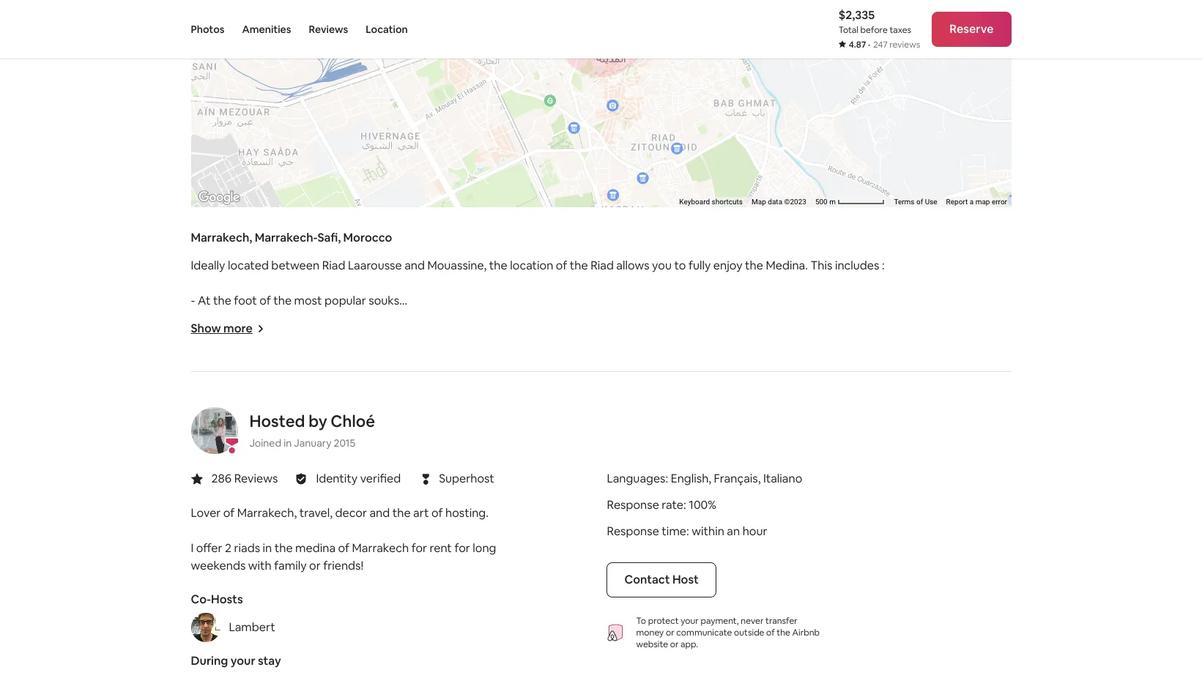 Task type: vqa. For each thing, say whether or not it's contained in the screenshot.
by
yes



Task type: describe. For each thing, give the bounding box(es) containing it.
superhost
[[439, 471, 494, 487]]

2 riad from the left
[[591, 258, 614, 273]]

of inside to protect your payment, never transfer money or communicate outside of the airbnb website or app.
[[766, 627, 775, 639]]

286
[[211, 471, 232, 486]]

lover of marrakech, travel, decor and the art of hosting.
[[191, 505, 489, 521]]

and down &
[[564, 328, 584, 343]]

and right laarousse
[[405, 258, 425, 273]]

500 m button
[[811, 197, 889, 207]]

response for response rate
[[607, 497, 659, 513]]

languages
[[607, 471, 666, 486]]

report a map error
[[946, 198, 1007, 206]]

5
[[198, 328, 204, 343]]

3 - from the top
[[191, 328, 195, 343]]

joined
[[249, 436, 281, 450]]

concept
[[463, 310, 508, 326]]

- for - 2 minutes from the restaurant " le jardin" and the concept store " max & jan " - 5 minutes from the " terrasse des epices ", the medersa ben youssef and the house of photography
[[191, 310, 195, 326]]

ideally
[[191, 258, 225, 273]]

response for response time
[[607, 524, 659, 539]]

$2,335
[[839, 7, 875, 23]]

of right foot
[[260, 293, 271, 308]]

jan "
[[583, 310, 609, 326]]

response rate : 100%
[[607, 497, 716, 513]]

le
[[368, 310, 380, 326]]

reserve
[[950, 21, 994, 37]]

: left english,
[[666, 471, 668, 486]]

or inside i offer 2 riads in the medina of marrakech for rent for long weekends with family or friends!
[[309, 558, 321, 573]]

medina.
[[766, 258, 808, 273]]

hosted
[[249, 411, 305, 431]]

2 for from the left
[[455, 540, 470, 556]]

and right jardin"
[[419, 310, 440, 326]]

during
[[191, 653, 228, 669]]

shortcuts
[[711, 198, 743, 206]]

host
[[672, 572, 699, 587]]

keyboard shortcuts
[[679, 198, 743, 206]]

2 minutes from the top
[[207, 328, 250, 343]]

transfer
[[766, 615, 798, 627]]

of left 'use'
[[916, 198, 923, 206]]

2 inside i offer 2 riads in the medina of marrakech for rent for long weekends with family or friends!
[[225, 540, 232, 556]]

hosting.
[[445, 505, 489, 521]]

photos
[[191, 23, 225, 36]]

100%
[[689, 497, 716, 513]]

store
[[511, 310, 539, 326]]

500 m
[[815, 198, 837, 206]]

terms
[[894, 198, 914, 206]]

terms of use
[[894, 198, 937, 206]]

long
[[473, 540, 496, 556]]

·
[[868, 39, 870, 51]]

languages : english, français, italiano
[[607, 471, 802, 486]]

to
[[674, 258, 686, 273]]

map data ©2023
[[751, 198, 806, 206]]

popular
[[325, 293, 366, 308]]

hosts
[[211, 592, 243, 607]]

i
[[191, 540, 194, 556]]

before
[[861, 24, 888, 36]]

morocco
[[343, 230, 392, 245]]

in for by
[[284, 436, 292, 450]]

response time : within an hour
[[607, 524, 767, 539]]

m
[[829, 198, 836, 206]]

report
[[946, 198, 968, 206]]

0 vertical spatial reviews
[[309, 23, 348, 36]]

rate
[[662, 497, 684, 513]]

of right location
[[556, 258, 567, 273]]

decor
[[335, 505, 367, 521]]

family
[[274, 558, 307, 573]]

2 " from the left
[[541, 310, 545, 326]]

stay
[[258, 653, 281, 669]]

1 vertical spatial from
[[253, 328, 279, 343]]

mouassine,
[[427, 258, 487, 273]]

during your stay
[[191, 653, 281, 669]]

󰀃
[[422, 470, 429, 488]]

photography
[[658, 328, 728, 343]]

4.87
[[849, 39, 866, 51]]

friends!
[[323, 558, 363, 573]]

- for - at the foot of the most popular souks
[[191, 293, 195, 308]]

enjoy
[[713, 258, 743, 273]]

reviews button
[[309, 0, 348, 59]]

keyboard
[[679, 198, 710, 206]]

: left 100%
[[684, 497, 686, 513]]

: left within
[[686, 524, 689, 539]]

&
[[573, 310, 581, 326]]

lambert
[[229, 620, 275, 635]]

$2,335 total before taxes
[[839, 7, 912, 36]]

the inside i offer 2 riads in the medina of marrakech for rent for long weekends with family or friends!
[[275, 540, 293, 556]]

1 vertical spatial reviews
[[234, 471, 278, 486]]

laarousse
[[348, 258, 402, 273]]

most
[[294, 293, 322, 308]]

google map
showing 8 points of interest. region
[[161, 0, 1099, 212]]

located
[[228, 258, 269, 273]]

map
[[751, 198, 766, 206]]

or right money
[[666, 627, 675, 639]]

: right includes
[[882, 258, 885, 273]]

location button
[[366, 0, 408, 59]]

data
[[768, 198, 782, 206]]

payment,
[[701, 615, 739, 627]]

2 inside - 2 minutes from the restaurant " le jardin" and the concept store " max & jan " - 5 minutes from the " terrasse des epices ", the medersa ben youssef and the house of photography
[[198, 310, 204, 326]]

map
[[975, 198, 990, 206]]

taxes
[[890, 24, 912, 36]]

at
[[198, 293, 211, 308]]



Task type: locate. For each thing, give the bounding box(es) containing it.
ben
[[496, 328, 517, 343]]

247
[[873, 39, 888, 51]]

lover
[[191, 505, 221, 521]]

italiano
[[763, 471, 802, 486]]

1 vertical spatial marrakech,
[[237, 505, 297, 521]]

house
[[607, 328, 642, 343]]

use
[[925, 198, 937, 206]]

medina
[[295, 540, 336, 556]]

1 vertical spatial minutes
[[207, 328, 250, 343]]

0 horizontal spatial 2
[[198, 310, 204, 326]]

0 horizontal spatial "
[[361, 310, 365, 326]]

0 vertical spatial -
[[191, 293, 195, 308]]

0 vertical spatial response
[[607, 497, 659, 513]]

your up app.
[[681, 615, 699, 627]]

reserve button
[[932, 12, 1011, 47]]

0 vertical spatial marrakech,
[[191, 230, 252, 245]]

1 vertical spatial -
[[191, 310, 195, 326]]

1 vertical spatial response
[[607, 524, 659, 539]]

in right joined
[[284, 436, 292, 450]]

in inside i offer 2 riads in the medina of marrakech for rent for long weekends with family or friends!
[[263, 540, 272, 556]]

0 vertical spatial 2
[[198, 310, 204, 326]]

your inside to protect your payment, never transfer money or communicate outside of the airbnb website or app.
[[681, 615, 699, 627]]

or
[[309, 558, 321, 573], [666, 627, 675, 639], [670, 639, 679, 650]]

show more button
[[191, 321, 264, 336]]

airbnb
[[792, 627, 820, 639]]

reviews right 286
[[234, 471, 278, 486]]

and right decor
[[370, 505, 390, 521]]

your
[[681, 615, 699, 627], [231, 653, 255, 669]]

january
[[294, 436, 332, 450]]

chloé
[[331, 411, 375, 431]]

1 minutes from the top
[[207, 310, 250, 326]]

in inside 'hosted by chloé joined in january 2015'
[[284, 436, 292, 450]]

response down response rate : 100%
[[607, 524, 659, 539]]

co-
[[191, 592, 211, 607]]

minutes
[[207, 310, 250, 326], [207, 328, 250, 343]]

of up friends!
[[338, 540, 349, 556]]

riad left allows
[[591, 258, 614, 273]]

minutes right 5
[[207, 328, 250, 343]]

0 horizontal spatial in
[[263, 540, 272, 556]]

epices ",
[[379, 328, 424, 343]]

1 horizontal spatial 2
[[225, 540, 232, 556]]

- at the foot of the most popular souks
[[191, 293, 399, 308]]

0 horizontal spatial riad
[[322, 258, 345, 273]]

2 vertical spatial -
[[191, 328, 195, 343]]

youssef
[[519, 328, 561, 343]]

an
[[727, 524, 740, 539]]

from down foot
[[253, 310, 279, 326]]

the inside to protect your payment, never transfer money or communicate outside of the airbnb website or app.
[[777, 627, 790, 639]]

money
[[636, 627, 664, 639]]

minutes down foot
[[207, 310, 250, 326]]

marrakech, up riads
[[237, 505, 297, 521]]

for left rent
[[411, 540, 427, 556]]

communicate
[[676, 627, 732, 639]]

1 riad from the left
[[322, 258, 345, 273]]

riads
[[234, 540, 260, 556]]

for right rent
[[455, 540, 470, 556]]

weekends
[[191, 558, 246, 573]]

i offer 2 riads in the medina of marrakech for rent for long weekends with family or friends!
[[191, 540, 496, 573]]

chloé is a superhost. learn more about chloé. image
[[191, 407, 238, 454], [191, 407, 238, 454]]

of right outside
[[766, 627, 775, 639]]

1 horizontal spatial your
[[681, 615, 699, 627]]

report a map error link
[[946, 198, 1007, 206]]

marrakech-
[[255, 230, 318, 245]]

location
[[510, 258, 553, 273]]

2 response from the top
[[607, 524, 659, 539]]

show more
[[191, 321, 253, 336]]

riad down safi,
[[322, 258, 345, 273]]

amenities
[[242, 23, 291, 36]]

contact
[[625, 572, 670, 587]]

" left the le
[[361, 310, 365, 326]]

this
[[811, 258, 833, 273]]

by
[[309, 411, 327, 431]]

offer
[[196, 540, 222, 556]]

for
[[411, 540, 427, 556], [455, 540, 470, 556]]

of inside i offer 2 riads in the medina of marrakech for rent for long weekends with family or friends!
[[338, 540, 349, 556]]

safi,
[[318, 230, 341, 245]]

2
[[198, 310, 204, 326], [225, 540, 232, 556]]

fully
[[689, 258, 711, 273]]

protect
[[648, 615, 679, 627]]

contact host link
[[607, 562, 716, 598]]

contact host
[[625, 572, 699, 587]]

response down languages
[[607, 497, 659, 513]]

" terrasse
[[302, 328, 354, 343]]

of right lover
[[223, 505, 235, 521]]

google image
[[195, 188, 243, 207]]

des
[[357, 328, 376, 343]]

- 2 minutes from the restaurant " le jardin" and the concept store " max & jan " - 5 minutes from the " terrasse des epices ", the medersa ben youssef and the house of photography
[[191, 310, 728, 343]]

1 for from the left
[[411, 540, 427, 556]]

a
[[969, 198, 973, 206]]

français,
[[714, 471, 761, 486]]

in
[[284, 436, 292, 450], [263, 540, 272, 556]]

0 vertical spatial your
[[681, 615, 699, 627]]

1 vertical spatial 2
[[225, 540, 232, 556]]

1 horizontal spatial in
[[284, 436, 292, 450]]

english,
[[671, 471, 711, 486]]

to protect your payment, never transfer money or communicate outside of the airbnb website or app.
[[636, 615, 820, 650]]

your left stay
[[231, 653, 255, 669]]

response
[[607, 497, 659, 513], [607, 524, 659, 539]]

medersa
[[447, 328, 494, 343]]

amenities button
[[242, 0, 291, 59]]

0 horizontal spatial for
[[411, 540, 427, 556]]

foot
[[234, 293, 257, 308]]

between
[[271, 258, 320, 273]]

1 vertical spatial your
[[231, 653, 255, 669]]

©2023
[[784, 198, 806, 206]]

0 horizontal spatial reviews
[[234, 471, 278, 486]]

in up the with
[[263, 540, 272, 556]]

1 response from the top
[[607, 497, 659, 513]]

from right more at the left top
[[253, 328, 279, 343]]

1 - from the top
[[191, 293, 195, 308]]

2 - from the top
[[191, 310, 195, 326]]

1 horizontal spatial reviews
[[309, 23, 348, 36]]

1 horizontal spatial riad
[[591, 258, 614, 273]]

identity verified
[[316, 471, 401, 486]]

0 vertical spatial minutes
[[207, 310, 250, 326]]

or left app.
[[670, 639, 679, 650]]

with
[[248, 558, 272, 573]]

or down the medina
[[309, 558, 321, 573]]

"
[[361, 310, 365, 326], [541, 310, 545, 326]]

0 horizontal spatial your
[[231, 653, 255, 669]]

and
[[405, 258, 425, 273], [419, 310, 440, 326], [564, 328, 584, 343], [370, 505, 390, 521]]

1 vertical spatial in
[[263, 540, 272, 556]]

" left max
[[541, 310, 545, 326]]

1 " from the left
[[361, 310, 365, 326]]

hour
[[743, 524, 767, 539]]

the
[[489, 258, 507, 273], [570, 258, 588, 273], [745, 258, 763, 273], [213, 293, 231, 308], [273, 293, 292, 308], [282, 310, 300, 326], [442, 310, 460, 326], [281, 328, 300, 343], [426, 328, 444, 343], [587, 328, 605, 343], [392, 505, 411, 521], [275, 540, 293, 556], [777, 627, 790, 639]]

1 horizontal spatial "
[[541, 310, 545, 326]]

more
[[224, 321, 253, 336]]

reviews left location
[[309, 23, 348, 36]]

-
[[191, 293, 195, 308], [191, 310, 195, 326], [191, 328, 195, 343]]

restaurant
[[302, 310, 358, 326]]

0 vertical spatial from
[[253, 310, 279, 326]]

max
[[548, 310, 570, 326]]

learn more about the host, lambert. image
[[191, 613, 220, 642], [191, 613, 220, 642]]

jardin"
[[383, 310, 417, 326]]

marrakech,
[[191, 230, 252, 245], [237, 505, 297, 521]]

1 horizontal spatial for
[[455, 540, 470, 556]]

of right house
[[644, 328, 655, 343]]

of right 'art'
[[432, 505, 443, 521]]

hosted by chloé joined in january 2015
[[249, 411, 375, 450]]

0 vertical spatial in
[[284, 436, 292, 450]]

of inside - 2 minutes from the restaurant " le jardin" and the concept store " max & jan " - 5 minutes from the " terrasse des epices ", the medersa ben youssef and the house of photography
[[644, 328, 655, 343]]

app.
[[681, 639, 698, 650]]

allows
[[616, 258, 650, 273]]

:
[[882, 258, 885, 273], [666, 471, 668, 486], [684, 497, 686, 513], [686, 524, 689, 539]]

reviews
[[309, 23, 348, 36], [234, 471, 278, 486]]

marrakech, up ideally
[[191, 230, 252, 245]]

outside
[[734, 627, 764, 639]]

2 left riads
[[225, 540, 232, 556]]

in for offer
[[263, 540, 272, 556]]

2 up 5
[[198, 310, 204, 326]]



